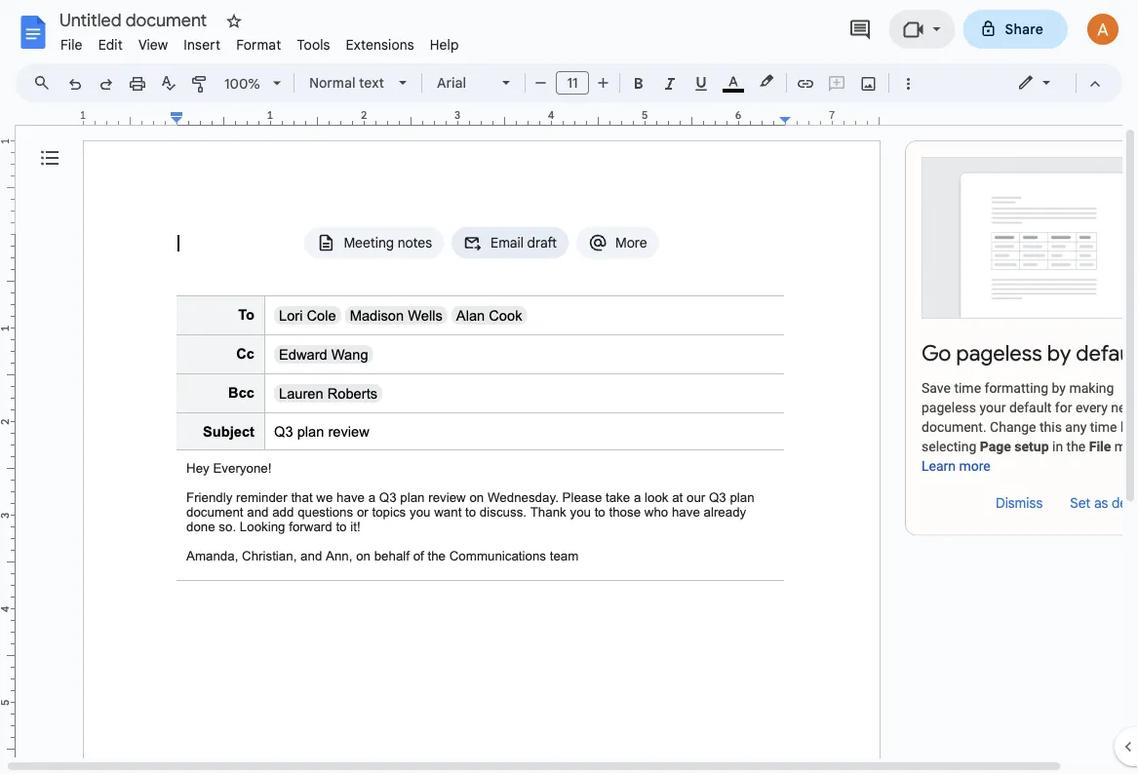 Task type: locate. For each thing, give the bounding box(es) containing it.
0 horizontal spatial time
[[955, 381, 982, 397]]

default
[[1077, 340, 1139, 367], [1010, 400, 1052, 416]]

1 vertical spatial default
[[1010, 400, 1052, 416]]

1 vertical spatial pageless
[[922, 400, 977, 416]]

0 vertical spatial default
[[1077, 340, 1139, 367]]

Rename text field
[[53, 8, 219, 31]]

set
[[1071, 495, 1091, 512]]

normal text
[[309, 74, 384, 91]]

selecting
[[922, 439, 977, 455]]

save
[[922, 381, 951, 397]]

0 vertical spatial time
[[955, 381, 982, 397]]

setup
[[1015, 439, 1050, 455]]

page setup in the file men learn more
[[922, 439, 1139, 475]]

by up for
[[1053, 381, 1067, 397]]

extensions menu item
[[338, 33, 422, 56]]

0 horizontal spatial default
[[1010, 400, 1052, 416]]

making
[[1070, 381, 1115, 397]]

1 vertical spatial file
[[1090, 439, 1112, 455]]

right margin image
[[781, 110, 879, 125]]

Zoom text field
[[220, 70, 266, 98]]

menu bar containing file
[[53, 25, 467, 58]]

document.
[[922, 420, 987, 436]]

go pageless by default
[[922, 340, 1139, 367]]

by up men
[[1121, 420, 1135, 436]]

by up making
[[1048, 340, 1072, 367]]

set as defa button
[[1063, 488, 1139, 520]]

styles list. normal text selected. option
[[309, 69, 387, 97]]

default down formatting
[[1010, 400, 1052, 416]]

1 horizontal spatial file
[[1090, 439, 1112, 455]]

file
[[61, 36, 83, 53], [1090, 439, 1112, 455]]

format
[[236, 36, 281, 53]]

0 vertical spatial by
[[1048, 340, 1072, 367]]

default up making
[[1077, 340, 1139, 367]]

menu bar banner
[[0, 0, 1139, 775]]

edit
[[98, 36, 123, 53]]

by
[[1048, 340, 1072, 367], [1053, 381, 1067, 397], [1121, 420, 1135, 436]]

save time formatting by making pageless your default for every new document. change this any time by selecting
[[922, 381, 1137, 455]]

format menu item
[[229, 33, 289, 56]]

Menus field
[[24, 69, 67, 97]]

pageless inside save time formatting by making pageless your default for every new document. change this any time by selecting
[[922, 400, 977, 416]]

1 vertical spatial time
[[1091, 420, 1118, 436]]

insert image image
[[858, 69, 881, 97]]

file left edit
[[61, 36, 83, 53]]

0 vertical spatial file
[[61, 36, 83, 53]]

2 vertical spatial by
[[1121, 420, 1135, 436]]

1 horizontal spatial default
[[1077, 340, 1139, 367]]

highlight color image
[[756, 69, 778, 93]]

every
[[1076, 400, 1108, 416]]

0 horizontal spatial file
[[61, 36, 83, 53]]

mode and view toolbar
[[1003, 63, 1112, 102]]

time right the save
[[955, 381, 982, 397]]

as
[[1095, 495, 1109, 512]]

pageless up document.
[[922, 400, 977, 416]]

file inside page setup in the file men learn more
[[1090, 439, 1112, 455]]

pageless up formatting
[[957, 340, 1043, 367]]

1 horizontal spatial time
[[1091, 420, 1118, 436]]

help
[[430, 36, 459, 53]]

time
[[955, 381, 982, 397], [1091, 420, 1118, 436]]

time down every
[[1091, 420, 1118, 436]]

more
[[960, 459, 991, 475]]

1
[[80, 109, 86, 122]]

Star checkbox
[[221, 8, 248, 35]]

insert menu item
[[176, 33, 229, 56]]

menu bar
[[53, 25, 467, 58]]

tools
[[297, 36, 330, 53]]

file right the
[[1090, 439, 1112, 455]]

document with wide table extending beyond text width image
[[922, 157, 1139, 319]]

extensions
[[346, 36, 415, 53]]

pageless
[[957, 340, 1043, 367], [922, 400, 977, 416]]



Task type: describe. For each thing, give the bounding box(es) containing it.
men
[[1115, 439, 1139, 455]]

go pageless by default application
[[0, 0, 1139, 775]]

arial
[[437, 74, 467, 91]]

view menu item
[[131, 33, 176, 56]]

main toolbar
[[58, 0, 924, 509]]

share
[[1006, 20, 1044, 38]]

insert
[[184, 36, 221, 53]]

default inside save time formatting by making pageless your default for every new document. change this any time by selecting
[[1010, 400, 1052, 416]]

file inside menu item
[[61, 36, 83, 53]]

tools menu item
[[289, 33, 338, 56]]

the
[[1067, 439, 1086, 455]]

edit menu item
[[90, 33, 131, 56]]

defa
[[1113, 495, 1139, 512]]

for
[[1056, 400, 1073, 416]]

page
[[981, 439, 1012, 455]]

new
[[1112, 400, 1137, 416]]

left margin image
[[84, 110, 183, 125]]

Zoom field
[[217, 69, 290, 99]]

dismiss
[[996, 495, 1043, 512]]

help menu item
[[422, 33, 467, 56]]

Font size text field
[[557, 71, 588, 95]]

0 vertical spatial pageless
[[957, 340, 1043, 367]]

in
[[1053, 439, 1064, 455]]

menu bar inside menu bar banner
[[53, 25, 467, 58]]

text color image
[[723, 69, 745, 93]]

go
[[922, 340, 952, 367]]

normal
[[309, 74, 356, 91]]

learn
[[922, 459, 956, 475]]

formatting
[[985, 381, 1049, 397]]

share button
[[964, 10, 1069, 49]]

set as defa
[[1071, 495, 1139, 512]]

arial option
[[437, 69, 491, 97]]

dismiss button
[[989, 488, 1051, 520]]

file menu item
[[53, 33, 90, 56]]

1 vertical spatial by
[[1053, 381, 1067, 397]]

your
[[980, 400, 1007, 416]]

go pageless by default list
[[906, 141, 1139, 536]]

Font size field
[[556, 71, 597, 96]]

any
[[1066, 420, 1087, 436]]

learn more link
[[922, 459, 991, 475]]

top margin image
[[0, 142, 15, 240]]

change
[[991, 420, 1037, 436]]

text
[[359, 74, 384, 91]]

this
[[1040, 420, 1063, 436]]

view
[[138, 36, 168, 53]]



Task type: vqa. For each thing, say whether or not it's contained in the screenshot.
Set
yes



